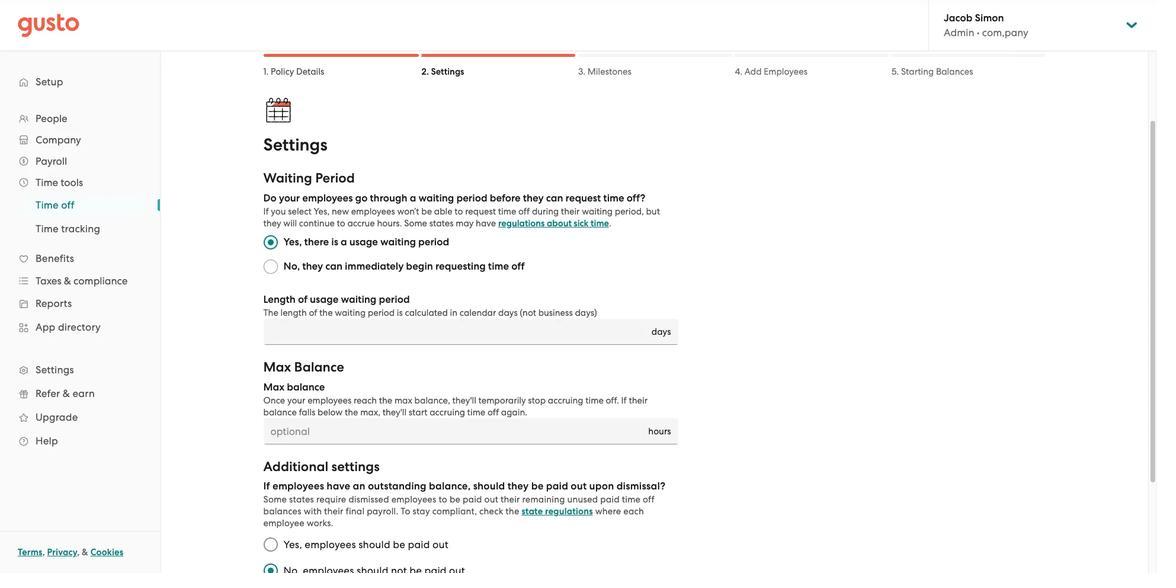 Task type: describe. For each thing, give the bounding box(es) containing it.
accrue
[[348, 218, 375, 229]]

off inside some states require dismissed employees to be paid out their remaining unused paid time off balances with their final payroll. to stay compliant, check the
[[643, 494, 655, 505]]

settings
[[332, 459, 380, 475]]

people
[[36, 113, 67, 124]]

refer & earn link
[[12, 383, 148, 404]]

yes, for employees
[[284, 539, 302, 551]]

before
[[490, 192, 521, 205]]

privacy link
[[47, 547, 77, 558]]

period
[[315, 170, 355, 186]]

Max balance text field
[[263, 418, 643, 445]]

0 vertical spatial should
[[473, 480, 505, 493]]

taxes & compliance
[[36, 275, 128, 287]]

Yes, employees should be paid out radio
[[258, 532, 284, 558]]

requesting
[[436, 260, 486, 273]]

if employees have an outstanding balance, should they be paid out upon dismissal?
[[263, 480, 666, 493]]

app directory link
[[12, 317, 148, 338]]

setup link
[[12, 71, 148, 92]]

employees inside some states require dismissed employees to be paid out their remaining unused paid time off balances with their final payroll. to stay compliant, check the
[[392, 494, 437, 505]]

off inside list
[[61, 199, 75, 211]]

to inside some states require dismissed employees to be paid out their remaining unused paid time off balances with their final payroll. to stay compliant, check the
[[439, 494, 448, 505]]

where each employee works.
[[263, 506, 644, 529]]

•
[[977, 27, 980, 39]]

balance
[[294, 359, 344, 375]]

you
[[271, 206, 286, 217]]

1 horizontal spatial request
[[566, 192, 601, 205]]

2 vertical spatial &
[[82, 547, 88, 558]]

period left calculated
[[368, 308, 395, 318]]

app directory
[[36, 321, 101, 333]]

compliance
[[74, 275, 128, 287]]

starting
[[902, 66, 934, 77]]

immediately
[[345, 260, 404, 273]]

business
[[539, 308, 573, 318]]

be inside if you select yes, new employees won't be able to request time off during their waiting period, but they will continue to accrue hours.
[[422, 206, 432, 217]]

help
[[36, 435, 58, 447]]

employees down additional
[[273, 480, 324, 493]]

period up begin
[[419, 236, 449, 248]]

final
[[346, 506, 365, 517]]

& for earn
[[63, 388, 70, 400]]

paid up remaining
[[546, 480, 569, 493]]

unused
[[568, 494, 598, 505]]

to
[[401, 506, 411, 517]]

add employees
[[745, 66, 808, 77]]

usage inside length of usage waiting period the length of the waiting period is calculated in calendar days (not business days)
[[310, 293, 339, 306]]

start
[[409, 407, 428, 418]]

1 vertical spatial accruing
[[430, 407, 465, 418]]

be inside some states require dismissed employees to be paid out their remaining unused paid time off balances with their final payroll. to stay compliant, check the
[[450, 494, 461, 505]]

off down some states may have regulations about sick time .
[[512, 260, 525, 273]]

milestones
[[588, 66, 632, 77]]

1 horizontal spatial regulations
[[545, 506, 593, 517]]

yes, there is a usage waiting period
[[284, 236, 449, 248]]

simon
[[975, 12, 1005, 24]]

time tracking link
[[21, 218, 148, 239]]

yes, inside if you select yes, new employees won't be able to request time off during their waiting period, but they will continue to accrue hours.
[[314, 206, 330, 217]]

period up if you select yes, new employees won't be able to request time off during their waiting period, but they will continue to accrue hours.
[[457, 192, 488, 205]]

length of usage waiting period the length of the waiting period is calculated in calendar days (not business days)
[[263, 293, 597, 318]]

1 vertical spatial balance,
[[429, 480, 471, 493]]

there
[[304, 236, 329, 248]]

off inside max balance once your employees reach the max balance, they'll temporarily stop accruing time off. if their balance falls below the max, they'll start accruing time off again.
[[488, 407, 499, 418]]

cookies
[[91, 547, 123, 558]]

able
[[434, 206, 453, 217]]

employees inside max balance once your employees reach the max balance, they'll temporarily stop accruing time off. if their balance falls below the max, they'll start accruing time off again.
[[308, 395, 352, 406]]

no,
[[284, 260, 300, 273]]

additional
[[263, 459, 329, 475]]

terms
[[18, 547, 42, 558]]

require
[[317, 494, 346, 505]]

period down no, they can immediately begin requesting time off
[[379, 293, 410, 306]]

if for if you select yes, new employees won't be able to request time off during their waiting period, but they will continue to accrue hours.
[[263, 206, 269, 217]]

directory
[[58, 321, 101, 333]]

0 vertical spatial out
[[571, 480, 587, 493]]

days inside length of usage waiting period the length of the waiting period is calculated in calendar days (not business days)
[[499, 308, 518, 318]]

the inside length of usage waiting period the length of the waiting period is calculated in calendar days (not business days)
[[320, 308, 333, 318]]

time for time off
[[36, 199, 59, 211]]

com,pany
[[983, 27, 1029, 39]]

waiting
[[263, 170, 312, 186]]

balances
[[937, 66, 974, 77]]

yes, employees should be paid out
[[284, 539, 449, 551]]

through
[[370, 192, 408, 205]]

employee
[[263, 518, 305, 529]]

(not
[[520, 308, 536, 318]]

their inside max balance once your employees reach the max balance, they'll temporarily stop accruing time off. if their balance falls below the max, they'll start accruing time off again.
[[629, 395, 648, 406]]

yes, for there
[[284, 236, 302, 248]]

employees down works.
[[305, 539, 356, 551]]

help link
[[12, 430, 148, 452]]

upgrade
[[36, 411, 78, 423]]

No, they can immediately begin requesting time off radio
[[263, 260, 278, 274]]

starting balances
[[902, 66, 974, 77]]

they inside if you select yes, new employees won't be able to request time off during their waiting period, but they will continue to accrue hours.
[[263, 218, 281, 229]]

1 vertical spatial days
[[652, 327, 671, 337]]

app
[[36, 321, 55, 333]]

time inside some states require dismissed employees to be paid out their remaining unused paid time off balances with their final payroll. to stay compliant, check the
[[622, 494, 641, 505]]

their inside if you select yes, new employees won't be able to request time off during their waiting period, but they will continue to accrue hours.
[[561, 206, 580, 217]]

their up check
[[501, 494, 520, 505]]

time right 'requesting'
[[488, 260, 509, 273]]

No, employees should not be paid out radio
[[258, 558, 284, 573]]

0 vertical spatial balance
[[287, 381, 325, 394]]

days)
[[575, 308, 597, 318]]

be down to
[[393, 539, 405, 551]]

check
[[480, 506, 504, 517]]

1 horizontal spatial of
[[309, 308, 317, 318]]

they up remaining
[[508, 480, 529, 493]]

with
[[304, 506, 322, 517]]

time tools
[[36, 177, 83, 188]]

admin
[[944, 27, 975, 39]]

details
[[296, 66, 324, 77]]

length
[[263, 293, 296, 306]]

terms , privacy , & cookies
[[18, 547, 123, 558]]

company button
[[12, 129, 148, 151]]

0 vertical spatial accruing
[[548, 395, 584, 406]]

& for compliance
[[64, 275, 71, 287]]

your inside max balance once your employees reach the max balance, they'll temporarily stop accruing time off. if their balance falls below the max, they'll start accruing time off again.
[[287, 395, 306, 406]]

benefits
[[36, 253, 74, 264]]

stay
[[413, 506, 430, 517]]

gusto navigation element
[[0, 51, 160, 472]]

Length of usage waiting period text field
[[263, 319, 646, 345]]

reports link
[[12, 293, 148, 314]]

0 horizontal spatial should
[[359, 539, 391, 551]]

privacy
[[47, 547, 77, 558]]

time tools button
[[12, 172, 148, 193]]

max for max balance
[[263, 359, 291, 375]]

in
[[450, 308, 458, 318]]

about
[[547, 218, 572, 229]]

go
[[355, 192, 368, 205]]

if inside max balance once your employees reach the max balance, they'll temporarily stop accruing time off. if their balance falls below the max, they'll start accruing time off again.
[[622, 395, 627, 406]]

benefits link
[[12, 248, 148, 269]]

some for some states may have regulations about sick time .
[[404, 218, 427, 229]]

max
[[395, 395, 413, 406]]

setup
[[36, 76, 63, 88]]

but
[[646, 206, 660, 217]]

some states require dismissed employees to be paid out their remaining unused paid time off balances with their final payroll. to stay compliant, check the
[[263, 494, 655, 517]]

0 horizontal spatial of
[[298, 293, 308, 306]]



Task type: vqa. For each thing, say whether or not it's contained in the screenshot.
'Setup' link at the left of page
yes



Task type: locate. For each thing, give the bounding box(es) containing it.
list
[[0, 108, 160, 453], [0, 193, 160, 241]]

of up length
[[298, 293, 308, 306]]

0 horizontal spatial is
[[332, 236, 338, 248]]

1 vertical spatial have
[[327, 480, 351, 493]]

your
[[279, 192, 300, 205], [287, 395, 306, 406]]

states down able
[[430, 218, 454, 229]]

regulations
[[498, 218, 545, 229], [545, 506, 593, 517]]

1 vertical spatial some
[[263, 494, 287, 505]]

they up during
[[523, 192, 544, 205]]

dismissed
[[349, 494, 389, 505]]

period
[[457, 192, 488, 205], [419, 236, 449, 248], [379, 293, 410, 306], [368, 308, 395, 318]]

states up with
[[289, 494, 314, 505]]

request
[[566, 192, 601, 205], [465, 206, 496, 217]]

list containing time off
[[0, 193, 160, 241]]

&
[[64, 275, 71, 287], [63, 388, 70, 400], [82, 547, 88, 558]]

list containing people
[[0, 108, 160, 453]]

0 vertical spatial your
[[279, 192, 300, 205]]

taxes & compliance button
[[12, 270, 148, 292]]

settings link
[[12, 359, 148, 381]]

their down require
[[324, 506, 344, 517]]

they down you
[[263, 218, 281, 229]]

they'll up the max balance 'text box'
[[453, 395, 477, 406]]

some inside some states require dismissed employees to be paid out their remaining unused paid time off balances with their final payroll. to stay compliant, check the
[[263, 494, 287, 505]]

out up check
[[485, 494, 499, 505]]

be left able
[[422, 206, 432, 217]]

be up remaining
[[532, 480, 544, 493]]

waiting inside if you select yes, new employees won't be able to request time off during their waiting period, but they will continue to accrue hours.
[[582, 206, 613, 217]]

Yes, there is a usage waiting period radio
[[263, 235, 278, 250]]

people button
[[12, 108, 148, 129]]

0 horizontal spatial ,
[[42, 547, 45, 558]]

1 horizontal spatial settings
[[263, 135, 328, 155]]

can down there on the left of page
[[326, 260, 343, 273]]

their up sick
[[561, 206, 580, 217]]

states
[[430, 218, 454, 229], [289, 494, 314, 505]]

0 vertical spatial regulations
[[498, 218, 545, 229]]

1 time from the top
[[36, 177, 58, 188]]

1 horizontal spatial states
[[430, 218, 454, 229]]

compliant,
[[433, 506, 477, 517]]

1 horizontal spatial can
[[546, 192, 563, 205]]

state regulations link
[[522, 506, 593, 517]]

if left you
[[263, 206, 269, 217]]

should up check
[[473, 480, 505, 493]]

0 horizontal spatial some
[[263, 494, 287, 505]]

can
[[546, 192, 563, 205], [326, 260, 343, 273]]

the down reach
[[345, 407, 358, 418]]

0 horizontal spatial a
[[341, 236, 347, 248]]

hours
[[649, 426, 671, 437]]

1 vertical spatial out
[[485, 494, 499, 505]]

balances
[[263, 506, 302, 517]]

employees up new
[[302, 192, 353, 205]]

0 horizontal spatial settings
[[36, 364, 74, 376]]

1 horizontal spatial out
[[485, 494, 499, 505]]

employees up below on the bottom left of the page
[[308, 395, 352, 406]]

time down time off
[[36, 223, 59, 235]]

0 vertical spatial days
[[499, 308, 518, 318]]

of
[[298, 293, 308, 306], [309, 308, 317, 318]]

yes, down will
[[284, 236, 302, 248]]

balance,
[[415, 395, 450, 406], [429, 480, 471, 493]]

off inside if you select yes, new employees won't be able to request time off during their waiting period, but they will continue to accrue hours.
[[519, 206, 530, 217]]

usage down accrue
[[350, 236, 378, 248]]

1 horizontal spatial days
[[652, 327, 671, 337]]

2 horizontal spatial to
[[455, 206, 463, 217]]

1 , from the left
[[42, 547, 45, 558]]

2 vertical spatial settings
[[36, 364, 74, 376]]

time off link
[[21, 194, 148, 216]]

off up some states may have regulations about sick time .
[[519, 206, 530, 217]]

balance, inside max balance once your employees reach the max balance, they'll temporarily stop accruing time off. if their balance falls below the max, they'll start accruing time off again.
[[415, 395, 450, 406]]

once
[[263, 395, 285, 406]]

off down tools
[[61, 199, 75, 211]]

off
[[61, 199, 75, 211], [519, 206, 530, 217], [512, 260, 525, 273], [488, 407, 499, 418], [643, 494, 655, 505]]

0 horizontal spatial can
[[326, 260, 343, 273]]

1 vertical spatial of
[[309, 308, 317, 318]]

have
[[476, 218, 496, 229], [327, 480, 351, 493]]

0 vertical spatial time
[[36, 177, 58, 188]]

select
[[288, 206, 312, 217]]

during
[[532, 206, 559, 217]]

2 vertical spatial if
[[263, 480, 270, 493]]

taxes
[[36, 275, 61, 287]]

do
[[263, 192, 277, 205]]

regulations down unused
[[545, 506, 593, 517]]

0 vertical spatial settings
[[431, 66, 464, 77]]

length
[[281, 308, 307, 318]]

1 vertical spatial is
[[397, 308, 403, 318]]

employees up the "stay"
[[392, 494, 437, 505]]

waiting period
[[263, 170, 355, 186]]

2 vertical spatial time
[[36, 223, 59, 235]]

no, they can immediately begin requesting time off
[[284, 260, 525, 273]]

time up some states may have regulations about sick time .
[[498, 206, 517, 217]]

time down "temporarily"
[[467, 407, 486, 418]]

time down payroll
[[36, 177, 58, 188]]

1 vertical spatial request
[[465, 206, 496, 217]]

yes, up continue
[[314, 206, 330, 217]]

0 vertical spatial usage
[[350, 236, 378, 248]]

paid up where
[[601, 494, 620, 505]]

0 horizontal spatial usage
[[310, 293, 339, 306]]

payroll button
[[12, 151, 148, 172]]

0 vertical spatial a
[[410, 192, 416, 205]]

time up each on the right bottom of page
[[622, 494, 641, 505]]

& left earn
[[63, 388, 70, 400]]

request up may
[[465, 206, 496, 217]]

2 time from the top
[[36, 199, 59, 211]]

out up unused
[[571, 480, 587, 493]]

if you select yes, new employees won't be able to request time off during their waiting period, but they will continue to accrue hours.
[[263, 206, 660, 229]]

balance down max balance
[[287, 381, 325, 394]]

1 horizontal spatial ,
[[77, 547, 80, 558]]

0 vertical spatial have
[[476, 218, 496, 229]]

1 horizontal spatial a
[[410, 192, 416, 205]]

calendar
[[460, 308, 496, 318]]

begin
[[406, 260, 433, 273]]

2 , from the left
[[77, 547, 80, 558]]

off down "temporarily"
[[488, 407, 499, 418]]

1 horizontal spatial usage
[[350, 236, 378, 248]]

time for time tools
[[36, 177, 58, 188]]

dismissal?
[[617, 480, 666, 493]]

1 vertical spatial a
[[341, 236, 347, 248]]

is left calculated
[[397, 308, 403, 318]]

time inside if you select yes, new employees won't be able to request time off during their waiting period, but they will continue to accrue hours.
[[498, 206, 517, 217]]

time inside dropdown button
[[36, 177, 58, 188]]

upon
[[590, 480, 614, 493]]

0 vertical spatial yes,
[[314, 206, 330, 217]]

0 vertical spatial states
[[430, 218, 454, 229]]

out down where each employee works.
[[433, 539, 449, 551]]

yes, down employee
[[284, 539, 302, 551]]

states for may
[[430, 218, 454, 229]]

of right length
[[309, 308, 317, 318]]

& right taxes
[[64, 275, 71, 287]]

1 vertical spatial usage
[[310, 293, 339, 306]]

time down time tools
[[36, 199, 59, 211]]

they right "no,"
[[302, 260, 323, 273]]

yes,
[[314, 206, 330, 217], [284, 236, 302, 248], [284, 539, 302, 551]]

refer
[[36, 388, 60, 400]]

to up compliant,
[[439, 494, 448, 505]]

0 horizontal spatial regulations
[[498, 218, 545, 229]]

max for max balance once your employees reach the max balance, they'll temporarily stop accruing time off. if their balance falls below the max, they'll start accruing time off again.
[[263, 381, 285, 394]]

company
[[36, 134, 81, 146]]

have up require
[[327, 480, 351, 493]]

usage right "length"
[[310, 293, 339, 306]]

employees
[[764, 66, 808, 77]]

1 vertical spatial balance
[[263, 407, 297, 418]]

0 vertical spatial is
[[332, 236, 338, 248]]

the right length
[[320, 308, 333, 318]]

request inside if you select yes, new employees won't be able to request time off during their waiting period, but they will continue to accrue hours.
[[465, 206, 496, 217]]

states for require
[[289, 494, 314, 505]]

0 horizontal spatial request
[[465, 206, 496, 217]]

0 horizontal spatial have
[[327, 480, 351, 493]]

1 horizontal spatial to
[[439, 494, 448, 505]]

settings inside list
[[36, 364, 74, 376]]

2 vertical spatial to
[[439, 494, 448, 505]]

0 horizontal spatial days
[[499, 308, 518, 318]]

0 vertical spatial max
[[263, 359, 291, 375]]

additional settings
[[263, 459, 380, 475]]

time for time tracking
[[36, 223, 59, 235]]

usage
[[350, 236, 378, 248], [310, 293, 339, 306]]

1 horizontal spatial accruing
[[548, 395, 584, 406]]

0 horizontal spatial they'll
[[383, 407, 407, 418]]

a up won't
[[410, 192, 416, 205]]

new
[[332, 206, 349, 217]]

0 vertical spatial can
[[546, 192, 563, 205]]

cookies button
[[91, 545, 123, 560]]

be up compliant,
[[450, 494, 461, 505]]

is right there on the left of page
[[332, 236, 338, 248]]

they
[[523, 192, 544, 205], [263, 218, 281, 229], [302, 260, 323, 273], [508, 480, 529, 493]]

paid down the "stay"
[[408, 539, 430, 551]]

request up sick
[[566, 192, 601, 205]]

each
[[624, 506, 644, 517]]

max balance once your employees reach the max balance, they'll temporarily stop accruing time off. if their balance falls below the max, they'll start accruing time off again.
[[263, 381, 648, 418]]

2 horizontal spatial out
[[571, 480, 587, 493]]

regulations down during
[[498, 218, 545, 229]]

1 vertical spatial to
[[337, 218, 345, 229]]

2 vertical spatial yes,
[[284, 539, 302, 551]]

& left cookies 'button'
[[82, 547, 88, 558]]

balance, up some states require dismissed employees to be paid out their remaining unused paid time off balances with their final payroll. to stay compliant, check the
[[429, 480, 471, 493]]

tracking
[[61, 223, 100, 235]]

a right there on the left of page
[[341, 236, 347, 248]]

1 max from the top
[[263, 359, 291, 375]]

off.
[[606, 395, 619, 406]]

2 list from the top
[[0, 193, 160, 241]]

the inside some states require dismissed employees to be paid out their remaining unused paid time off balances with their final payroll. to stay compliant, check the
[[506, 506, 520, 517]]

0 vertical spatial of
[[298, 293, 308, 306]]

their right off.
[[629, 395, 648, 406]]

can up during
[[546, 192, 563, 205]]

0 vertical spatial if
[[263, 206, 269, 217]]

outstanding
[[368, 480, 427, 493]]

3 time from the top
[[36, 223, 59, 235]]

to up may
[[455, 206, 463, 217]]

1 vertical spatial should
[[359, 539, 391, 551]]

1 vertical spatial time
[[36, 199, 59, 211]]

add
[[745, 66, 762, 77]]

should down "payroll."
[[359, 539, 391, 551]]

1 vertical spatial can
[[326, 260, 343, 273]]

if
[[263, 206, 269, 217], [622, 395, 627, 406], [263, 480, 270, 493]]

your up select
[[279, 192, 300, 205]]

some for some states require dismissed employees to be paid out their remaining unused paid time off balances with their final payroll. to stay compliant, check the
[[263, 494, 287, 505]]

where
[[596, 506, 621, 517]]

hours.
[[377, 218, 402, 229]]

the left max
[[379, 395, 393, 406]]

1 vertical spatial states
[[289, 494, 314, 505]]

if up 'balances'
[[263, 480, 270, 493]]

terms link
[[18, 547, 42, 558]]

upgrade link
[[12, 407, 148, 428]]

balance down once
[[263, 407, 297, 418]]

1 vertical spatial if
[[622, 395, 627, 406]]

accruing up the max balance 'text box'
[[430, 407, 465, 418]]

if right off.
[[622, 395, 627, 406]]

balance, up start
[[415, 395, 450, 406]]

out inside some states require dismissed employees to be paid out their remaining unused paid time off balances with their final payroll. to stay compliant, check the
[[485, 494, 499, 505]]

1 vertical spatial max
[[263, 381, 285, 394]]

have right may
[[476, 218, 496, 229]]

max balance
[[263, 359, 344, 375]]

time right sick
[[591, 218, 609, 229]]

works.
[[307, 518, 334, 529]]

employees up accrue
[[351, 206, 395, 217]]

2 horizontal spatial settings
[[431, 66, 464, 77]]

they'll down max
[[383, 407, 407, 418]]

some up 'balances'
[[263, 494, 287, 505]]

stop
[[528, 395, 546, 406]]

0 horizontal spatial to
[[337, 218, 345, 229]]

reach
[[354, 395, 377, 406]]

max
[[263, 359, 291, 375], [263, 381, 285, 394]]

0 horizontal spatial out
[[433, 539, 449, 551]]

employees inside if you select yes, new employees won't be able to request time off during their waiting period, but they will continue to accrue hours.
[[351, 206, 395, 217]]

0 vertical spatial request
[[566, 192, 601, 205]]

paid down the if employees have an outstanding balance, should they be paid out upon dismissal?
[[463, 494, 482, 505]]

to down new
[[337, 218, 345, 229]]

0 vertical spatial some
[[404, 218, 427, 229]]

home image
[[18, 13, 79, 37]]

if for if employees have an outstanding balance, should they be paid out upon dismissal?
[[263, 480, 270, 493]]

max,
[[360, 407, 381, 418]]

states inside some states require dismissed employees to be paid out their remaining unused paid time off balances with their final payroll. to stay compliant, check the
[[289, 494, 314, 505]]

state
[[522, 506, 543, 517]]

0 vertical spatial to
[[455, 206, 463, 217]]

1 list from the top
[[0, 108, 160, 453]]

0 vertical spatial &
[[64, 275, 71, 287]]

off?
[[627, 192, 646, 205]]

continue
[[299, 218, 335, 229]]

a
[[410, 192, 416, 205], [341, 236, 347, 248]]

0 vertical spatial balance,
[[415, 395, 450, 406]]

out
[[571, 480, 587, 493], [485, 494, 499, 505], [433, 539, 449, 551]]

the
[[263, 308, 278, 318]]

if inside if you select yes, new employees won't be able to request time off during their waiting period, but they will continue to accrue hours.
[[263, 206, 269, 217]]

is inside length of usage waiting period the length of the waiting period is calculated in calendar days (not business days)
[[397, 308, 403, 318]]

sick
[[574, 218, 589, 229]]

some states may have regulations about sick time .
[[402, 218, 612, 229]]

the left state in the bottom of the page
[[506, 506, 520, 517]]

1 vertical spatial &
[[63, 388, 70, 400]]

time up "period,"
[[604, 192, 625, 205]]

0 horizontal spatial accruing
[[430, 407, 465, 418]]

1 horizontal spatial some
[[404, 218, 427, 229]]

1 horizontal spatial they'll
[[453, 395, 477, 406]]

1 vertical spatial settings
[[263, 135, 328, 155]]

reports
[[36, 298, 72, 309]]

1 horizontal spatial have
[[476, 218, 496, 229]]

max inside max balance once your employees reach the max balance, they'll temporarily stop accruing time off. if their balance falls below the max, they'll start accruing time off again.
[[263, 381, 285, 394]]

1 vertical spatial they'll
[[383, 407, 407, 418]]

some down won't
[[404, 218, 427, 229]]

1 horizontal spatial should
[[473, 480, 505, 493]]

1 horizontal spatial is
[[397, 308, 403, 318]]

1 vertical spatial your
[[287, 395, 306, 406]]

off down dismissal?
[[643, 494, 655, 505]]

& inside dropdown button
[[64, 275, 71, 287]]

payroll.
[[367, 506, 399, 517]]

, left privacy
[[42, 547, 45, 558]]

2 vertical spatial out
[[433, 539, 449, 551]]

time left off.
[[586, 395, 604, 406]]

an
[[353, 480, 366, 493]]

again.
[[501, 407, 528, 418]]

2 max from the top
[[263, 381, 285, 394]]

accruing right stop
[[548, 395, 584, 406]]

.
[[609, 218, 612, 229]]

1 vertical spatial yes,
[[284, 236, 302, 248]]

1 vertical spatial regulations
[[545, 506, 593, 517]]

0 horizontal spatial states
[[289, 494, 314, 505]]

0 vertical spatial they'll
[[453, 395, 477, 406]]

your up falls
[[287, 395, 306, 406]]

, left 'cookies'
[[77, 547, 80, 558]]



